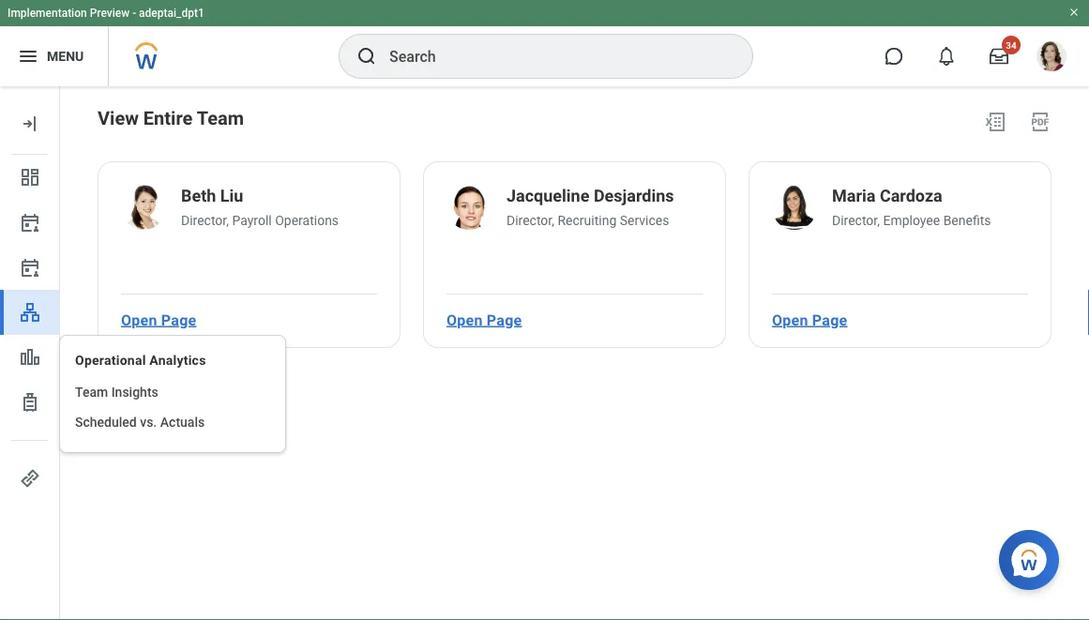Task type: locate. For each thing, give the bounding box(es) containing it.
open page button for beth liu
[[114, 301, 204, 339]]

jacqueline desjardins director, recruiting services
[[507, 186, 674, 228]]

0 horizontal spatial page
[[161, 311, 197, 329]]

34 button
[[979, 36, 1021, 77]]

3 director, from the left
[[832, 213, 880, 228]]

director, inside jacqueline desjardins director, recruiting services
[[507, 213, 555, 228]]

1 page from the left
[[161, 311, 197, 329]]

3 open page button from the left
[[765, 301, 855, 339]]

open page for jacqueline
[[447, 311, 522, 329]]

operational
[[75, 352, 146, 368]]

1 vertical spatial team
[[75, 384, 108, 400]]

adeptai_dpt1
[[139, 7, 204, 20]]

director, for beth
[[181, 213, 229, 228]]

director, inside beth liu director, payroll operations
[[181, 213, 229, 228]]

2 director, from the left
[[507, 213, 555, 228]]

scheduled vs. actuals button
[[60, 407, 285, 437]]

entire
[[143, 107, 193, 129]]

1 open page from the left
[[121, 311, 197, 329]]

menu
[[60, 377, 285, 437]]

open
[[121, 311, 157, 329], [447, 311, 483, 329], [772, 311, 809, 329]]

close environment banner image
[[1069, 7, 1080, 18]]

director, for maria
[[832, 213, 880, 228]]

director, payroll operations element
[[181, 211, 339, 230]]

1 horizontal spatial team
[[197, 107, 244, 129]]

3 page from the left
[[813, 311, 848, 329]]

1 open from the left
[[121, 311, 157, 329]]

navigation pane region
[[0, 86, 60, 620]]

0 horizontal spatial open page
[[121, 311, 197, 329]]

view
[[98, 107, 139, 129]]

page
[[161, 311, 197, 329], [487, 311, 522, 329], [813, 311, 848, 329]]

director,
[[181, 213, 229, 228], [507, 213, 555, 228], [832, 213, 880, 228]]

1 horizontal spatial director,
[[507, 213, 555, 228]]

link image
[[19, 467, 41, 490]]

0 horizontal spatial open page button
[[114, 301, 204, 339]]

services
[[620, 213, 669, 228]]

team
[[197, 107, 244, 129], [75, 384, 108, 400]]

open page
[[121, 311, 197, 329], [447, 311, 522, 329], [772, 311, 848, 329]]

open for jacqueline desjardins
[[447, 311, 483, 329]]

director, for jacqueline
[[507, 213, 555, 228]]

2 open page button from the left
[[439, 301, 530, 339]]

2 horizontal spatial open
[[772, 311, 809, 329]]

34
[[1006, 39, 1017, 51]]

preview
[[90, 7, 130, 20]]

1 horizontal spatial open page
[[447, 311, 522, 329]]

view entire team
[[98, 107, 244, 129]]

benefits
[[944, 213, 991, 228]]

1 open page button from the left
[[114, 301, 204, 339]]

2 page from the left
[[487, 311, 522, 329]]

2 horizontal spatial director,
[[832, 213, 880, 228]]

justify image
[[17, 45, 39, 68]]

2 open page from the left
[[447, 311, 522, 329]]

open page button
[[114, 301, 204, 339], [439, 301, 530, 339], [765, 301, 855, 339]]

2 horizontal spatial page
[[813, 311, 848, 329]]

export to excel image
[[984, 111, 1007, 133]]

1 horizontal spatial open page button
[[439, 301, 530, 339]]

-
[[132, 7, 136, 20]]

director, down beth liu element
[[181, 213, 229, 228]]

page for jacqueline desjardins
[[487, 311, 522, 329]]

0 horizontal spatial team
[[75, 384, 108, 400]]

chart image
[[19, 346, 41, 369]]

0 vertical spatial team
[[197, 107, 244, 129]]

implementation preview -   adeptai_dpt1
[[8, 7, 204, 20]]

beth liu director, payroll operations
[[181, 186, 339, 228]]

1 horizontal spatial open
[[447, 311, 483, 329]]

jacqueline desjardins element
[[507, 185, 674, 211]]

task timeoff image
[[19, 391, 41, 414]]

implementation
[[8, 7, 87, 20]]

view printable version (pdf) image
[[1029, 111, 1052, 133]]

2 open from the left
[[447, 311, 483, 329]]

1 horizontal spatial page
[[487, 311, 522, 329]]

director, inside maria cardoza director, employee benefits
[[832, 213, 880, 228]]

desjardins
[[594, 186, 674, 206]]

team right entire
[[197, 107, 244, 129]]

2 horizontal spatial open page button
[[765, 301, 855, 339]]

0 horizontal spatial open
[[121, 311, 157, 329]]

1 director, from the left
[[181, 213, 229, 228]]

3 open from the left
[[772, 311, 809, 329]]

director, down jacqueline
[[507, 213, 555, 228]]

3 open page from the left
[[772, 311, 848, 329]]

0 horizontal spatial director,
[[181, 213, 229, 228]]

operations
[[275, 213, 339, 228]]

notifications large image
[[937, 47, 956, 66]]

2 horizontal spatial open page
[[772, 311, 848, 329]]

team inside button
[[75, 384, 108, 400]]

team insights
[[75, 384, 158, 400]]

director, down maria
[[832, 213, 880, 228]]

actuals
[[160, 414, 205, 430]]

team up scheduled
[[75, 384, 108, 400]]



Task type: vqa. For each thing, say whether or not it's contained in the screenshot.
enterprise
no



Task type: describe. For each thing, give the bounding box(es) containing it.
jacqueline
[[507, 186, 590, 206]]

menu
[[47, 48, 84, 64]]

menu banner
[[0, 0, 1089, 86]]

menu button
[[0, 26, 108, 86]]

liu
[[220, 186, 243, 206]]

employee
[[883, 213, 940, 228]]

search image
[[356, 45, 378, 68]]

Search Workday  search field
[[389, 36, 714, 77]]

open page for maria
[[772, 311, 848, 329]]

view team image
[[19, 301, 41, 324]]

profile logan mcneil image
[[1037, 41, 1067, 75]]

beth liu element
[[181, 185, 243, 211]]

open for beth liu
[[121, 311, 157, 329]]

analytics
[[149, 352, 206, 368]]

open page button for jacqueline desjardins
[[439, 301, 530, 339]]

beth
[[181, 186, 216, 206]]

team insights button
[[60, 377, 285, 407]]

scheduled vs. actuals
[[75, 414, 205, 430]]

calendar user solid image
[[19, 211, 41, 234]]

director, recruiting services element
[[507, 211, 674, 230]]

open page for beth
[[121, 311, 197, 329]]

scheduled
[[75, 414, 137, 430]]

transformation import image
[[19, 113, 41, 135]]

menu containing team insights
[[60, 377, 285, 437]]

maria cardoza director, employee benefits
[[832, 186, 991, 228]]

recruiting
[[558, 213, 617, 228]]

inbox large image
[[990, 47, 1009, 66]]

page for beth liu
[[161, 311, 197, 329]]

open page button for maria cardoza
[[765, 301, 855, 339]]

dashboard image
[[19, 166, 41, 189]]

vs.
[[140, 414, 157, 430]]

payroll
[[232, 213, 272, 228]]

page for maria cardoza
[[813, 311, 848, 329]]

maria cardoza element
[[832, 185, 943, 211]]

cardoza
[[880, 186, 943, 206]]

operational analytics
[[75, 352, 206, 368]]

insights
[[111, 384, 158, 400]]

maria
[[832, 186, 876, 206]]

calendar user solid image
[[19, 256, 41, 279]]

director, employee benefits element
[[832, 211, 991, 230]]

open for maria cardoza
[[772, 311, 809, 329]]



